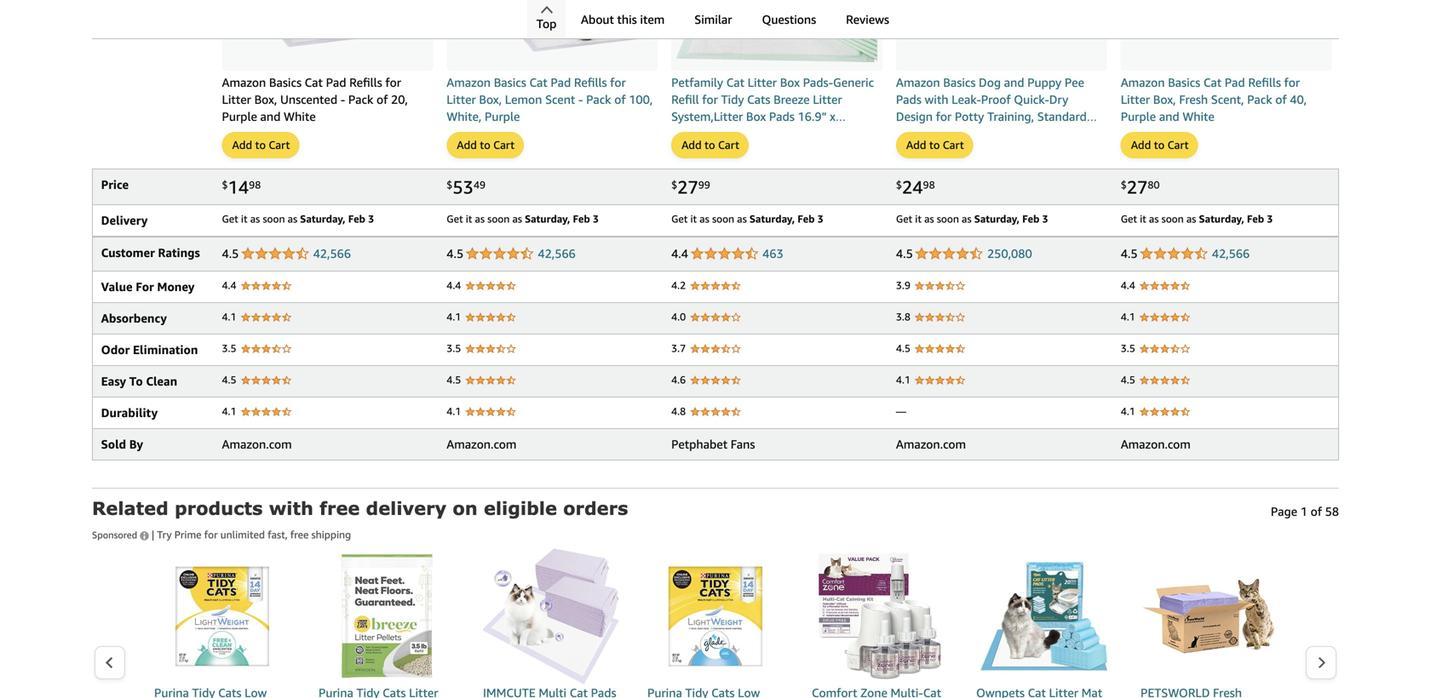 Task type: locate. For each thing, give the bounding box(es) containing it.
basics inside amazon basics cat pad refills for litter box, fresh scent, pack of 40, purple and white
[[1168, 75, 1201, 89]]

box, up white, at the left of page
[[479, 92, 502, 106]]

with
[[925, 92, 949, 106], [269, 498, 314, 519]]

$ for $ 14 98
[[222, 179, 228, 191]]

cart down lemon at the top left of page
[[494, 138, 515, 152]]

2 horizontal spatial and
[[1160, 109, 1180, 123]]

litter up white, at the left of page
[[447, 92, 476, 106]]

for inside amazon basics cat pad refills for litter box, fresh scent, pack of 40, purple and white
[[1285, 75, 1300, 89]]

white inside the amazon basics cat pad refills for litter box, unscented - pack of 20, purple and white
[[284, 109, 316, 123]]

1 cat from the left
[[305, 75, 323, 89]]

1 basics from the left
[[269, 75, 302, 89]]

2 $ from the left
[[447, 179, 453, 191]]

11.4"-
[[672, 126, 705, 140]]

sold by
[[101, 437, 143, 451]]

next image
[[1317, 657, 1327, 670]]

amazon.com
[[222, 437, 292, 451], [447, 437, 517, 451], [896, 437, 966, 451], [1121, 437, 1191, 451]]

4 $ from the left
[[896, 179, 902, 191]]

add to cart submit up $ 14 98
[[223, 133, 299, 158]]

4.1
[[222, 311, 237, 323], [447, 311, 461, 323], [1121, 311, 1136, 323], [896, 374, 911, 386], [222, 405, 237, 417], [447, 405, 461, 417], [1121, 405, 1136, 417]]

add to cart down system,litter
[[682, 138, 740, 152]]

2 3.5 from the left
[[447, 342, 461, 354]]

fresh
[[1180, 92, 1208, 106]]

it down $ 27 99
[[691, 213, 697, 225]]

5 $ from the left
[[1121, 179, 1127, 191]]

of
[[377, 92, 388, 106], [615, 92, 626, 106], [1276, 92, 1287, 106], [965, 143, 976, 158], [1311, 505, 1322, 519]]

pads up design
[[896, 92, 922, 106]]

purina tidy cats low dust clumping cat litter, lightweight free & clean unscented, multi cat litter - 17 lb. box image
[[154, 549, 291, 685]]

1 $ from the left
[[222, 179, 228, 191]]

soon
[[263, 213, 285, 225], [488, 213, 510, 225], [712, 213, 735, 225], [937, 213, 959, 225], [1162, 213, 1184, 225]]

0 horizontal spatial box
[[746, 109, 766, 123]]

cat up tidy
[[727, 75, 745, 89]]

comfort zone multi-cat diffuser: value kit (3 diffusers & 6 refills) image
[[812, 549, 948, 685]]

purple inside amazon basics cat pad refills for litter box, lemon scent - pack of 100, white, purple
[[485, 109, 520, 123]]

2 get it as soon as saturday, feb 3 from the left
[[447, 213, 599, 225]]

box, for unscented
[[254, 92, 277, 106]]

feb
[[348, 213, 366, 225], [573, 213, 590, 225], [798, 213, 815, 225], [1023, 213, 1040, 225], [1247, 213, 1265, 225]]

98 for 14
[[249, 179, 261, 191]]

1 horizontal spatial refills
[[574, 75, 607, 89]]

0 vertical spatial x
[[830, 109, 836, 123]]

scent,
[[1212, 92, 1245, 106]]

$ 14 98
[[222, 176, 261, 198]]

1 saturday, from the left
[[300, 213, 346, 225]]

$ inside $ 53 49
[[447, 179, 453, 191]]

basics up fresh
[[1168, 75, 1201, 89]]

3 cat from the left
[[727, 75, 745, 89]]

free right fast,
[[290, 529, 309, 541]]

pads up (unscented)
[[769, 109, 795, 123]]

6 as from the left
[[737, 213, 747, 225]]

2 horizontal spatial 3.5
[[1121, 342, 1136, 354]]

cat inside amazon basics cat pad refills for litter box, lemon scent - pack of 100, white, purple
[[530, 75, 548, 89]]

$ 27 99
[[672, 176, 711, 198]]

2 98 from the left
[[923, 179, 935, 191]]

cat inside amazon basics cat pad refills for litter box, fresh scent, pack of 40, purple and white
[[1204, 75, 1222, 89]]

4 basics from the left
[[1168, 75, 1201, 89]]

white down unscented
[[284, 109, 316, 123]]

cart for fourth add to cart submit from right
[[494, 138, 515, 152]]

proof
[[981, 92, 1011, 106]]

$ for $ 24 98
[[896, 179, 902, 191]]

x inside amazon basics dog and puppy pee pads with leak-proof quick-dry design for potty training, standard absorbency, regular size, 22 x 22 inches, pack of 100, blue & white
[[1055, 126, 1060, 140]]

box down cats
[[746, 109, 766, 123]]

add to cart down white, at the left of page
[[457, 138, 515, 152]]

add up $ 14 98
[[232, 138, 252, 152]]

cart down fresh
[[1168, 138, 1189, 152]]

1 horizontal spatial pads
[[896, 92, 922, 106]]

of down regular
[[965, 143, 976, 158]]

saturday,
[[300, 213, 346, 225], [525, 213, 570, 225], [750, 213, 795, 225], [975, 213, 1020, 225], [1199, 213, 1245, 225]]

purple up 14
[[222, 109, 257, 123]]

refills for scent,
[[1249, 75, 1282, 89]]

0 vertical spatial box
[[780, 75, 800, 89]]

get down '$ 27 80'
[[1121, 213, 1138, 225]]

previous image
[[105, 657, 114, 670]]

puppy
[[1028, 75, 1062, 89]]

Add to Cart submit
[[223, 133, 299, 158], [448, 133, 523, 158], [672, 133, 748, 158], [897, 133, 973, 158], [1122, 133, 1198, 158]]

amazon basics cat pad refills for litter box, lemon scent - pack of 100, white, purple link
[[447, 74, 658, 125]]

98
[[249, 179, 261, 191], [923, 179, 935, 191]]

7 as from the left
[[925, 213, 934, 225]]

1 get from the left
[[222, 213, 238, 225]]

of left 20,
[[377, 92, 388, 106]]

2 horizontal spatial refills
[[1249, 75, 1282, 89]]

box, inside the amazon basics cat pad refills for litter box, unscented - pack of 20, purple and white
[[254, 92, 277, 106]]

0 horizontal spatial and
[[260, 109, 281, 123]]

purple inside the amazon basics cat pad refills for litter box, unscented - pack of 20, purple and white
[[222, 109, 257, 123]]

27 for $ 27 99
[[678, 176, 699, 198]]

amazon inside amazon basics dog and puppy pee pads with leak-proof quick-dry design for potty training, standard absorbency, regular size, 22 x 22 inches, pack of 100, blue & white
[[896, 75, 940, 89]]

1 horizontal spatial purple
[[485, 109, 520, 123]]

1 horizontal spatial -
[[579, 92, 583, 106]]

related products with free delivery on eligible orders
[[92, 498, 628, 519]]

basics for leak-
[[944, 75, 976, 89]]

about this item
[[581, 12, 665, 26]]

as
[[250, 213, 260, 225], [288, 213, 298, 225], [475, 213, 485, 225], [513, 213, 522, 225], [700, 213, 710, 225], [737, 213, 747, 225], [925, 213, 934, 225], [962, 213, 972, 225], [1149, 213, 1159, 225], [1187, 213, 1197, 225]]

it down '$ 27 80'
[[1140, 213, 1147, 225]]

generic
[[833, 75, 874, 89]]

0 horizontal spatial -
[[341, 92, 345, 106]]

100,
[[629, 92, 653, 106], [979, 143, 1003, 158]]

1 it from the left
[[241, 213, 248, 225]]

$ for $ 27 99
[[672, 179, 678, 191]]

elimination
[[133, 343, 198, 357]]

add to cart down design
[[907, 138, 964, 152]]

refills
[[349, 75, 382, 89], [574, 75, 607, 89], [1249, 75, 1282, 89]]

easy
[[101, 374, 126, 388]]

litter inside the amazon basics cat pad refills for litter box, unscented - pack of 20, purple and white
[[222, 92, 251, 106]]

add down white, at the left of page
[[457, 138, 477, 152]]

get
[[222, 213, 238, 225], [447, 213, 463, 225], [672, 213, 688, 225], [896, 213, 913, 225], [1121, 213, 1138, 225]]

5 add from the left
[[1131, 138, 1151, 152]]

2 - from the left
[[579, 92, 583, 106]]

0 horizontal spatial refills
[[349, 75, 382, 89]]

cat inside the amazon basics cat pad refills for litter box, unscented - pack of 20, purple and white
[[305, 75, 323, 89]]

cart down potty
[[943, 138, 964, 152]]

ratings
[[158, 246, 200, 260]]

and down unscented
[[260, 109, 281, 123]]

3 box, from the left
[[1154, 92, 1176, 106]]

1 horizontal spatial 22
[[1063, 126, 1077, 140]]

2 27 from the left
[[1127, 176, 1148, 198]]

4 saturday, from the left
[[975, 213, 1020, 225]]

related
[[92, 498, 169, 519]]

add left 40
[[682, 138, 702, 152]]

3
[[368, 213, 374, 225], [593, 213, 599, 225], [818, 213, 824, 225], [1043, 213, 1049, 225], [1267, 213, 1273, 225]]

litter left unscented
[[222, 92, 251, 106]]

1 horizontal spatial x
[[1055, 126, 1060, 140]]

basics up unscented
[[269, 75, 302, 89]]

amazon basics cat pad refills for litter box, fresh scent, pack of 40, purple and white image
[[1121, 0, 1332, 43]]

1 vertical spatial pads
[[769, 109, 795, 123]]

to right easy
[[129, 374, 143, 388]]

2 horizontal spatial purple
[[1121, 109, 1156, 123]]

3 amazon from the left
[[896, 75, 940, 89]]

cat up unscented
[[305, 75, 323, 89]]

pad inside amazon basics cat pad refills for litter box, fresh scent, pack of 40, purple and white
[[1225, 75, 1246, 89]]

get down 14
[[222, 213, 238, 225]]

1 feb from the left
[[348, 213, 366, 225]]

3 get it as soon as saturday, feb 3 from the left
[[672, 213, 824, 225]]

and inside the amazon basics cat pad refills for litter box, unscented - pack of 20, purple and white
[[260, 109, 281, 123]]

1 vertical spatial 100,
[[979, 143, 1003, 158]]

pad inside the amazon basics cat pad refills for litter box, unscented - pack of 20, purple and white
[[326, 75, 346, 89]]

2 box, from the left
[[479, 92, 502, 106]]

pad up unscented
[[326, 75, 346, 89]]

$ inside $ 27 99
[[672, 179, 678, 191]]

pad up the scent
[[551, 75, 571, 89]]

3 add to cart submit from the left
[[672, 133, 748, 158]]

list
[[126, 549, 1305, 699]]

3 basics from the left
[[944, 75, 976, 89]]

2 saturday, from the left
[[525, 213, 570, 225]]

98 inside the $ 24 98
[[923, 179, 935, 191]]

53
[[453, 176, 474, 198]]

0 horizontal spatial 98
[[249, 179, 261, 191]]

with up design
[[925, 92, 949, 106]]

24
[[902, 176, 923, 198]]

1 pad from the left
[[326, 75, 346, 89]]

22
[[1038, 126, 1052, 140], [1063, 126, 1077, 140]]

item
[[640, 12, 665, 26]]

x down standard
[[1055, 126, 1060, 140]]

0 horizontal spatial free
[[290, 529, 309, 541]]

for up absorbency,
[[936, 109, 952, 123]]

get it as soon as saturday, feb 3 down $ 14 98
[[222, 213, 374, 225]]

0 horizontal spatial box,
[[254, 92, 277, 106]]

cat up lemon at the top left of page
[[530, 75, 548, 89]]

add to cart submit down white, at the left of page
[[448, 133, 523, 158]]

1 horizontal spatial pad
[[551, 75, 571, 89]]

and down fresh
[[1160, 109, 1180, 123]]

1 horizontal spatial free
[[320, 498, 360, 519]]

basics inside amazon basics cat pad refills for litter box, lemon scent - pack of 100, white, purple
[[494, 75, 526, 89]]

purple for amazon basics cat pad refills for litter box, unscented - pack of 20, purple and white
[[222, 109, 257, 123]]

pack right the scent,
[[1248, 92, 1273, 106]]

|
[[152, 529, 154, 541]]

get it as soon as saturday, feb 3 down 49
[[447, 213, 599, 225]]

$ inside $ 14 98
[[222, 179, 228, 191]]

pack down absorbency,
[[937, 143, 962, 158]]

3 pad from the left
[[1225, 75, 1246, 89]]

leak-
[[952, 92, 981, 106]]

refills for -
[[349, 75, 382, 89]]

purple for amazon basics cat pad refills for litter box, fresh scent, pack of 40, purple and white
[[1121, 109, 1156, 123]]

odor elimination
[[101, 343, 198, 357]]

2 42,566 from the left
[[538, 247, 576, 261]]

amazon inside the amazon basics cat pad refills for litter box, unscented - pack of 20, purple and white
[[222, 75, 266, 89]]

1 get it as soon as saturday, feb 3 from the left
[[222, 213, 374, 225]]

for up system,litter
[[702, 92, 718, 106]]

3 purple from the left
[[1121, 109, 1156, 123]]

for right prime on the bottom left of page
[[204, 529, 218, 541]]

1 add to cart from the left
[[232, 138, 290, 152]]

22 down standard
[[1063, 126, 1077, 140]]

2 cart from the left
[[494, 138, 515, 152]]

0 vertical spatial pads
[[896, 92, 922, 106]]

1 horizontal spatial 100,
[[979, 143, 1003, 158]]

size,
[[1010, 126, 1034, 140]]

1 horizontal spatial 3.5
[[447, 342, 461, 354]]

$ 27 80
[[1121, 176, 1160, 198]]

0 horizontal spatial with
[[269, 498, 314, 519]]

purina tidy cats low dust, multi cat, clumping cat litter, lightweight glade clear springs - 17 lb. box image
[[648, 549, 784, 685]]

petfamily cat litter box pads-generic refill for tidy cats breeze litter system,litter box pads 16.9" x 11.4"-40 count (unscented) link
[[672, 74, 883, 140]]

amazon basics cat pad refills for litter box, lemon scent - pack of 100, white, purple
[[447, 75, 653, 123]]

5 feb from the left
[[1247, 213, 1265, 225]]

white,
[[447, 109, 482, 123]]

4 cart from the left
[[943, 138, 964, 152]]

basics for lemon
[[494, 75, 526, 89]]

delivery
[[101, 213, 148, 227]]

- right unscented
[[341, 92, 345, 106]]

basics up leak- on the right top
[[944, 75, 976, 89]]

2 horizontal spatial white
[[1183, 109, 1215, 123]]

refills down amazon basics cat pad refills for litter box, unscented - pack of 20, purple and white "image"
[[349, 75, 382, 89]]

amazon for amazon basics cat pad refills for litter box, unscented - pack of 20, purple and white
[[222, 75, 266, 89]]

amazon inside amazon basics cat pad refills for litter box, lemon scent - pack of 100, white, purple
[[447, 75, 491, 89]]

white inside amazon basics cat pad refills for litter box, fresh scent, pack of 40, purple and white
[[1183, 109, 1215, 123]]

white for fresh
[[1183, 109, 1215, 123]]

0 vertical spatial with
[[925, 92, 949, 106]]

pack inside amazon basics cat pad refills for litter box, lemon scent - pack of 100, white, purple
[[586, 92, 611, 106]]

regular
[[965, 126, 1007, 140]]

box
[[780, 75, 800, 89], [746, 109, 766, 123]]

refills up the scent
[[574, 75, 607, 89]]

0 vertical spatial free
[[320, 498, 360, 519]]

0 horizontal spatial pads
[[769, 109, 795, 123]]

5 cart from the left
[[1168, 138, 1189, 152]]

3 refills from the left
[[1249, 75, 1282, 89]]

x inside petfamily cat litter box pads-generic refill for tidy cats breeze litter system,litter box pads 16.9" x 11.4"-40 count (unscented)
[[830, 109, 836, 123]]

0 horizontal spatial x
[[830, 109, 836, 123]]

get down 24
[[896, 213, 913, 225]]

add down design
[[907, 138, 927, 152]]

with up fast,
[[269, 498, 314, 519]]

purple inside amazon basics cat pad refills for litter box, fresh scent, pack of 40, purple and white
[[1121, 109, 1156, 123]]

petfamily
[[672, 75, 724, 89]]

amazon basics dog and puppy pee pads with leak-proof quick-dry design for potty training, standard absorbency, regular size, 22 x 22 inches, pack of 100, blue & white
[[896, 75, 1087, 158]]

1 27 from the left
[[678, 176, 699, 198]]

x
[[830, 109, 836, 123], [1055, 126, 1060, 140]]

for inside amazon basics cat pad refills for litter box, lemon scent - pack of 100, white, purple
[[610, 75, 626, 89]]

white down fresh
[[1183, 109, 1215, 123]]

of inside amazon basics cat pad refills for litter box, lemon scent - pack of 100, white, purple
[[615, 92, 626, 106]]

refills inside the amazon basics cat pad refills for litter box, unscented - pack of 20, purple and white
[[349, 75, 382, 89]]

1 horizontal spatial and
[[1004, 75, 1025, 89]]

add to cart submit down design
[[897, 133, 973, 158]]

durability
[[101, 406, 158, 420]]

cart down system,litter
[[718, 138, 740, 152]]

box, inside amazon basics cat pad refills for litter box, lemon scent - pack of 100, white, purple
[[479, 92, 502, 106]]

5 saturday, from the left
[[1199, 213, 1245, 225]]

get it as soon as saturday, feb 3
[[222, 213, 374, 225], [447, 213, 599, 225], [672, 213, 824, 225], [896, 213, 1049, 225], [1121, 213, 1273, 225]]

0 horizontal spatial 27
[[678, 176, 699, 198]]

4 cat from the left
[[1204, 75, 1222, 89]]

27 for $ 27 80
[[1127, 176, 1148, 198]]

white
[[284, 109, 316, 123], [1183, 109, 1215, 123], [1045, 143, 1077, 158]]

litter for amazon basics cat pad refills for litter box, fresh scent, pack of 40, purple and white
[[1121, 92, 1150, 106]]

1 purple from the left
[[222, 109, 257, 123]]

1 refills from the left
[[349, 75, 382, 89]]

pack right the scent
[[586, 92, 611, 106]]

cart for 1st add to cart submit from right
[[1168, 138, 1189, 152]]

sold
[[101, 437, 126, 451]]

2 cat from the left
[[530, 75, 548, 89]]

petfamily cat litter box pads-generic refill for tidy cats breeze litter system,litter box pads 16.9" x 11.4"-40 count (unscented)
[[672, 75, 874, 140]]

4 add to cart from the left
[[907, 138, 964, 152]]

dry
[[1050, 92, 1069, 106]]

2 pad from the left
[[551, 75, 571, 89]]

cat
[[305, 75, 323, 89], [530, 75, 548, 89], [727, 75, 745, 89], [1204, 75, 1222, 89]]

orders
[[563, 498, 628, 519]]

basics inside amazon basics dog and puppy pee pads with leak-proof quick-dry design for potty training, standard absorbency, regular size, 22 x 22 inches, pack of 100, blue & white
[[944, 75, 976, 89]]

1 soon from the left
[[263, 213, 285, 225]]

box, left unscented
[[254, 92, 277, 106]]

0 horizontal spatial purple
[[222, 109, 257, 123]]

1 horizontal spatial 27
[[1127, 176, 1148, 198]]

get down $ 27 99
[[672, 213, 688, 225]]

4.2
[[672, 279, 686, 291]]

pads inside amazon basics dog and puppy pee pads with leak-proof quick-dry design for potty training, standard absorbency, regular size, 22 x 22 inches, pack of 100, blue & white
[[896, 92, 922, 106]]

3.5
[[222, 342, 237, 354], [447, 342, 461, 354], [1121, 342, 1136, 354]]

cat for amazon basics cat pad refills for litter box, fresh scent, pack of 40, purple and white
[[1204, 75, 1222, 89]]

for up 40,
[[1285, 75, 1300, 89]]

cart for 2nd add to cart submit from right
[[943, 138, 964, 152]]

litter inside amazon basics cat pad refills for litter box, fresh scent, pack of 40, purple and white
[[1121, 92, 1150, 106]]

get it as soon as saturday, feb 3 up 463
[[672, 213, 824, 225]]

2 as from the left
[[288, 213, 298, 225]]

of right 1
[[1311, 505, 1322, 519]]

white for unscented
[[284, 109, 316, 123]]

purple up 80
[[1121, 109, 1156, 123]]

x right 16.9"
[[830, 109, 836, 123]]

3 $ from the left
[[672, 179, 678, 191]]

3 cart from the left
[[718, 138, 740, 152]]

0 horizontal spatial 42,566
[[313, 247, 351, 261]]

of right the scent
[[615, 92, 626, 106]]

1 horizontal spatial with
[[925, 92, 949, 106]]

- inside amazon basics cat pad refills for litter box, lemon scent - pack of 100, white, purple
[[579, 92, 583, 106]]

and inside amazon basics dog and puppy pee pads with leak-proof quick-dry design for potty training, standard absorbency, regular size, 22 x 22 inches, pack of 100, blue & white
[[1004, 75, 1025, 89]]

of left 40,
[[1276, 92, 1287, 106]]

and inside amazon basics cat pad refills for litter box, fresh scent, pack of 40, purple and white
[[1160, 109, 1180, 123]]

basics for fresh
[[1168, 75, 1201, 89]]

fast,
[[268, 529, 288, 541]]

pads
[[896, 92, 922, 106], [769, 109, 795, 123]]

refills inside amazon basics cat pad refills for litter box, lemon scent - pack of 100, white, purple
[[574, 75, 607, 89]]

add to cart submit down system,litter
[[672, 133, 748, 158]]

add to cart up $ 14 98
[[232, 138, 290, 152]]

get down 53
[[447, 213, 463, 225]]

0 vertical spatial 100,
[[629, 92, 653, 106]]

litter up cats
[[748, 75, 777, 89]]

get it as soon as saturday, feb 3 up 250,080
[[896, 213, 1049, 225]]

5 get it as soon as saturday, feb 3 from the left
[[1121, 213, 1273, 225]]

and right dog
[[1004, 75, 1025, 89]]

1 cart from the left
[[269, 138, 290, 152]]

ownpets cat litter mat 17.7'' x 13'', refills for cat litter box, cat liner pads for litter system, leak-proof 6-layer with quick-dry surface, ultra-thick cat pads, 20 counts image
[[977, 549, 1113, 685]]

add up 80
[[1131, 138, 1151, 152]]

of inside amazon basics cat pad refills for litter box, fresh scent, pack of 40, purple and white
[[1276, 92, 1287, 106]]

463
[[763, 247, 784, 261]]

5 soon from the left
[[1162, 213, 1184, 225]]

add to cart submit up 80
[[1122, 133, 1198, 158]]

pack left 20,
[[348, 92, 374, 106]]

3 add to cart from the left
[[682, 138, 740, 152]]

basics inside the amazon basics cat pad refills for litter box, unscented - pack of 20, purple and white
[[269, 75, 302, 89]]

pad up the scent,
[[1225, 75, 1246, 89]]

litter down the pads-
[[813, 92, 842, 106]]

$ for $ 53 49
[[447, 179, 453, 191]]

litter inside amazon basics cat pad refills for litter box, lemon scent - pack of 100, white, purple
[[447, 92, 476, 106]]

similar
[[695, 12, 732, 26]]

box, inside amazon basics cat pad refills for litter box, fresh scent, pack of 40, purple and white
[[1154, 92, 1176, 106]]

absorbency,
[[896, 126, 962, 140]]

22 up &
[[1038, 126, 1052, 140]]

for up 20,
[[385, 75, 401, 89]]

4 3 from the left
[[1043, 213, 1049, 225]]

2 horizontal spatial 42,566
[[1212, 247, 1250, 261]]

- inside the amazon basics cat pad refills for litter box, unscented - pack of 20, purple and white
[[341, 92, 345, 106]]

refills inside amazon basics cat pad refills for litter box, fresh scent, pack of 40, purple and white
[[1249, 75, 1282, 89]]

$ inside the $ 24 98
[[896, 179, 902, 191]]

2 feb from the left
[[573, 213, 590, 225]]

-
[[341, 92, 345, 106], [579, 92, 583, 106]]

2 3 from the left
[[593, 213, 599, 225]]

and for amazon basics cat pad refills for litter box, fresh scent, pack of 40, purple and white
[[1160, 109, 1180, 123]]

2 add to cart from the left
[[457, 138, 515, 152]]

get it as soon as saturday, feb 3 down 80
[[1121, 213, 1273, 225]]

litter for amazon basics cat pad refills for litter box, unscented - pack of 20, purple and white
[[222, 92, 251, 106]]

0 horizontal spatial 22
[[1038, 126, 1052, 140]]

add to cart for 2nd add to cart submit from right
[[907, 138, 964, 152]]

white right &
[[1045, 143, 1077, 158]]

1 3 from the left
[[368, 213, 374, 225]]

2 get from the left
[[447, 213, 463, 225]]

1 box, from the left
[[254, 92, 277, 106]]

0 horizontal spatial 100,
[[629, 92, 653, 106]]

prime
[[174, 529, 202, 541]]

by
[[129, 437, 143, 451]]

4.4
[[672, 247, 689, 261], [222, 279, 237, 291], [447, 279, 461, 291], [1121, 279, 1136, 291]]

pads inside petfamily cat litter box pads-generic refill for tidy cats breeze litter system,litter box pads 16.9" x 11.4"-40 count (unscented)
[[769, 109, 795, 123]]

pad for scent
[[551, 75, 571, 89]]

2 horizontal spatial box,
[[1154, 92, 1176, 106]]

1 horizontal spatial 98
[[923, 179, 935, 191]]

2 purple from the left
[[485, 109, 520, 123]]

$ inside '$ 27 80'
[[1121, 179, 1127, 191]]

refills down amazon basics cat pad refills for litter box, fresh scent, pack of 40, purple and white "image"
[[1249, 75, 1282, 89]]

0 horizontal spatial pad
[[326, 75, 346, 89]]

3 3.5 from the left
[[1121, 342, 1136, 354]]

1 horizontal spatial 42,566
[[538, 247, 576, 261]]

quick-
[[1014, 92, 1050, 106]]

1 vertical spatial x
[[1055, 126, 1060, 140]]

100, left refill
[[629, 92, 653, 106]]

add to cart up 80
[[1131, 138, 1189, 152]]

0 horizontal spatial white
[[284, 109, 316, 123]]

for down the about this item
[[610, 75, 626, 89]]

2 amazon from the left
[[447, 75, 491, 89]]

1 horizontal spatial white
[[1045, 143, 1077, 158]]

0 horizontal spatial 3.5
[[222, 342, 237, 354]]

box up breeze
[[780, 75, 800, 89]]

4 add from the left
[[907, 138, 927, 152]]

2 basics from the left
[[494, 75, 526, 89]]

cart down unscented
[[269, 138, 290, 152]]

box, for lemon
[[479, 92, 502, 106]]

&
[[1034, 143, 1042, 158]]

2 horizontal spatial pad
[[1225, 75, 1246, 89]]

1 amazon from the left
[[222, 75, 266, 89]]

pad
[[326, 75, 346, 89], [551, 75, 571, 89], [1225, 75, 1246, 89]]

- right the scent
[[579, 92, 583, 106]]

1 horizontal spatial box,
[[479, 92, 502, 106]]

free
[[320, 498, 360, 519], [290, 529, 309, 541]]

free up shipping
[[320, 498, 360, 519]]

for inside petfamily cat litter box pads-generic refill for tidy cats breeze litter system,litter box pads 16.9" x 11.4"-40 count (unscented)
[[702, 92, 718, 106]]

for right value
[[136, 280, 154, 294]]

cart for 3rd add to cart submit from the right
[[718, 138, 740, 152]]

litter left fresh
[[1121, 92, 1150, 106]]

reviews
[[846, 12, 890, 26]]

basics up lemon at the top left of page
[[494, 75, 526, 89]]

pad inside amazon basics cat pad refills for litter box, lemon scent - pack of 100, white, purple
[[551, 75, 571, 89]]

98 inside $ 14 98
[[249, 179, 261, 191]]

it down $ 14 98
[[241, 213, 248, 225]]

cat up the scent,
[[1204, 75, 1222, 89]]

shipping
[[311, 529, 351, 541]]

design
[[896, 109, 933, 123]]

amazon inside amazon basics cat pad refills for litter box, fresh scent, pack of 40, purple and white
[[1121, 75, 1165, 89]]

4.5
[[222, 247, 239, 261], [447, 247, 464, 261], [896, 247, 913, 261], [1121, 247, 1138, 261], [896, 342, 911, 354], [222, 374, 237, 386], [447, 374, 461, 386], [1121, 374, 1136, 386]]

box, left fresh
[[1154, 92, 1176, 106]]



Task type: describe. For each thing, give the bounding box(es) containing it.
box, for fresh
[[1154, 92, 1176, 106]]

8 as from the left
[[962, 213, 972, 225]]

to down white, at the left of page
[[480, 138, 491, 152]]

5 3 from the left
[[1267, 213, 1273, 225]]

2 add from the left
[[457, 138, 477, 152]]

add to cart for fifth add to cart submit from the right
[[232, 138, 290, 152]]

1 3.5 from the left
[[222, 342, 237, 354]]

petphabet fans
[[672, 437, 755, 451]]

amazon basics cat pad refills for litter box, unscented - pack of 20, purple and white image
[[222, 0, 433, 53]]

1 as from the left
[[250, 213, 260, 225]]

3 soon from the left
[[712, 213, 735, 225]]

pack inside amazon basics dog and puppy pee pads with leak-proof quick-dry design for potty training, standard absorbency, regular size, 22 x 22 inches, pack of 100, blue & white
[[937, 143, 962, 158]]

3 add from the left
[[682, 138, 702, 152]]

$ for $ 27 80
[[1121, 179, 1127, 191]]

absorbency
[[101, 311, 167, 325]]

cats
[[747, 92, 771, 106]]

3.9
[[896, 279, 911, 291]]

pad for scent,
[[1225, 75, 1246, 89]]

1 22 from the left
[[1038, 126, 1052, 140]]

98 for 24
[[923, 179, 935, 191]]

questions
[[762, 12, 817, 26]]

of inside the amazon basics cat pad refills for litter box, unscented - pack of 20, purple and white
[[377, 92, 388, 106]]

2 soon from the left
[[488, 213, 510, 225]]

1 amazon.com from the left
[[222, 437, 292, 451]]

white inside amazon basics dog and puppy pee pads with leak-proof quick-dry design for potty training, standard absorbency, regular size, 22 x 22 inches, pack of 100, blue & white
[[1045, 143, 1077, 158]]

1 42,566 from the left
[[313, 247, 351, 261]]

9 as from the left
[[1149, 213, 1159, 225]]

petfamily cat litter box pads-generic refill for tidy cats breeze litter system,litter box pads 16.9" x 11.4"-40 count (unscented) image
[[672, 0, 883, 68]]

fans
[[731, 437, 755, 451]]

5 it from the left
[[1140, 213, 1147, 225]]

1 vertical spatial box
[[746, 109, 766, 123]]

for inside amazon basics dog and puppy pee pads with leak-proof quick-dry design for potty training, standard absorbency, regular size, 22 x 22 inches, pack of 100, blue & white
[[936, 109, 952, 123]]

pack inside amazon basics cat pad refills for litter box, fresh scent, pack of 40, purple and white
[[1248, 92, 1273, 106]]

about
[[581, 12, 614, 26]]

20,
[[391, 92, 408, 106]]

99
[[699, 179, 711, 191]]

odor
[[101, 343, 130, 357]]

potty
[[955, 109, 985, 123]]

customer ratings
[[101, 246, 200, 260]]

4 it from the left
[[915, 213, 922, 225]]

3 as from the left
[[475, 213, 485, 225]]

value
[[101, 280, 133, 294]]

for inside the amazon basics cat pad refills for litter box, unscented - pack of 20, purple and white
[[385, 75, 401, 89]]

cat for amazon basics cat pad refills for litter box, unscented - pack of 20, purple and white
[[305, 75, 323, 89]]

3 get from the left
[[672, 213, 688, 225]]

unscented
[[280, 92, 338, 106]]

1
[[1301, 505, 1308, 519]]

amazon for amazon basics cat pad refills for litter box, lemon scent - pack of 100, white, purple
[[447, 75, 491, 89]]

scent
[[545, 92, 575, 106]]

4 feb from the left
[[1023, 213, 1040, 225]]

basics for unscented
[[269, 75, 302, 89]]

and for amazon basics cat pad refills for litter box, unscented - pack of 20, purple and white
[[260, 109, 281, 123]]

4.8
[[672, 405, 686, 417]]

on
[[453, 498, 478, 519]]

3.7
[[672, 342, 686, 354]]

standard
[[1038, 109, 1087, 123]]

customer
[[101, 246, 155, 260]]

training,
[[988, 109, 1035, 123]]

easy to clean
[[101, 374, 177, 388]]

4 get it as soon as saturday, feb 3 from the left
[[896, 213, 1049, 225]]

system,litter
[[672, 109, 743, 123]]

unlimited
[[220, 529, 265, 541]]

clean
[[146, 374, 177, 388]]

to up $ 14 98
[[255, 138, 266, 152]]

3 feb from the left
[[798, 213, 815, 225]]

count
[[722, 126, 755, 140]]

1 vertical spatial with
[[269, 498, 314, 519]]

5 add to cart submit from the left
[[1122, 133, 1198, 158]]

pads-
[[803, 75, 833, 89]]

to down system,litter
[[705, 138, 715, 152]]

3 it from the left
[[691, 213, 697, 225]]

amazon basics cat pad refills for litter box, lemon scent - pack of 100, white, purple image
[[447, 0, 658, 57]]

4 as from the left
[[513, 213, 522, 225]]

with inside amazon basics dog and puppy pee pads with leak-proof quick-dry design for potty training, standard absorbency, regular size, 22 x 22 inches, pack of 100, blue & white
[[925, 92, 949, 106]]

$ 24 98
[[896, 176, 935, 198]]

amazon for amazon basics dog and puppy pee pads with leak-proof quick-dry design for potty training, standard absorbency, regular size, 22 x 22 inches, pack of 100, blue & white
[[896, 75, 940, 89]]

sponsored
[[92, 530, 140, 541]]

refill
[[672, 92, 699, 106]]

2 add to cart submit from the left
[[448, 133, 523, 158]]

4.6
[[672, 374, 686, 386]]

top
[[537, 17, 557, 31]]

delivery
[[366, 498, 447, 519]]

1 add from the left
[[232, 138, 252, 152]]

breeze
[[774, 92, 810, 106]]

pack inside the amazon basics cat pad refills for litter box, unscented - pack of 20, purple and white
[[348, 92, 374, 106]]

add to cart for fourth add to cart submit from right
[[457, 138, 515, 152]]

blue
[[1007, 143, 1030, 158]]

litter for amazon basics cat pad refills for litter box, lemon scent - pack of 100, white, purple
[[447, 92, 476, 106]]

40,
[[1290, 92, 1307, 106]]

inches,
[[896, 143, 934, 158]]

3.8
[[896, 311, 911, 323]]

page 1 of 58
[[1271, 505, 1340, 519]]

cat inside petfamily cat litter box pads-generic refill for tidy cats breeze litter system,litter box pads 16.9" x 11.4"-40 count (unscented)
[[727, 75, 745, 89]]

petsworld fresh scented cat pads refills for tidy cats breeze litter system 50 pads for cat litter box, 16.9x11.4 inch image
[[1141, 549, 1277, 685]]

3 3 from the left
[[818, 213, 824, 225]]

cart for fifth add to cart submit from the right
[[269, 138, 290, 152]]

2 it from the left
[[466, 213, 472, 225]]

10 as from the left
[[1187, 213, 1197, 225]]

100, inside amazon basics cat pad refills for litter box, lemon scent - pack of 100, white, purple
[[629, 92, 653, 106]]

price
[[101, 178, 129, 192]]

cat for amazon basics cat pad refills for litter box, lemon scent - pack of 100, white, purple
[[530, 75, 548, 89]]

3 amazon.com from the left
[[896, 437, 966, 451]]

amazon basics cat pad refills for litter box, fresh scent, pack of 40, purple and white
[[1121, 75, 1307, 123]]

80
[[1148, 179, 1160, 191]]

5 as from the left
[[700, 213, 710, 225]]

1 vertical spatial free
[[290, 529, 309, 541]]

petphabet
[[672, 437, 728, 451]]

49
[[474, 179, 486, 191]]

1 horizontal spatial box
[[780, 75, 800, 89]]

1 add to cart submit from the left
[[223, 133, 299, 158]]

products
[[175, 498, 263, 519]]

try
[[157, 529, 172, 541]]

100, inside amazon basics dog and puppy pee pads with leak-proof quick-dry design for potty training, standard absorbency, regular size, 22 x 22 inches, pack of 100, blue & white
[[979, 143, 1003, 158]]

eligible
[[484, 498, 557, 519]]

250,080
[[988, 247, 1033, 261]]

lemon
[[505, 92, 542, 106]]

add to cart for 1st add to cart submit from right
[[1131, 138, 1189, 152]]

amazon basics dog and puppy pee pads with leak-proof quick-dry design for potty training, standard absorbency, regular size, 22 x 22 inches, pack of 100, blue & white link
[[896, 74, 1108, 158]]

4 amazon.com from the left
[[1121, 437, 1191, 451]]

amazon basics cat pad refills for litter box, unscented - pack of 20, purple and white
[[222, 75, 408, 123]]

2 amazon.com from the left
[[447, 437, 517, 451]]

add to cart for 3rd add to cart submit from the right
[[682, 138, 740, 152]]

58
[[1326, 505, 1340, 519]]

(unscented)
[[758, 126, 823, 140]]

4 add to cart submit from the left
[[897, 133, 973, 158]]

amazon basics cat pad refills for litter box, fresh scent, pack of 40, purple and white link
[[1121, 74, 1332, 125]]

to up 80
[[1154, 138, 1165, 152]]

of inside amazon basics dog and puppy pee pads with leak-proof quick-dry design for potty training, standard absorbency, regular size, 22 x 22 inches, pack of 100, blue & white
[[965, 143, 976, 158]]

tidy
[[721, 92, 744, 106]]

this
[[617, 12, 637, 26]]

—
[[896, 405, 907, 417]]

amazon for amazon basics cat pad refills for litter box, fresh scent, pack of 40, purple and white
[[1121, 75, 1165, 89]]

pad for -
[[326, 75, 346, 89]]

5 get from the left
[[1121, 213, 1138, 225]]

to down design
[[930, 138, 940, 152]]

4 soon from the left
[[937, 213, 959, 225]]

2 22 from the left
[[1063, 126, 1077, 140]]

refills for scent
[[574, 75, 607, 89]]

purina tidy cats litter pellets, breeze refill litter pellets in recyclable box image
[[319, 549, 455, 685]]

3 42,566 from the left
[[1212, 247, 1250, 261]]

sponsored link
[[92, 521, 152, 543]]

4 get from the left
[[896, 213, 913, 225]]

16.9"
[[798, 109, 827, 123]]

money
[[157, 280, 195, 294]]

immcute multi cat pads 16.9" x 11.4", lavender scent, 30 ct | pee pads for cats | thickened 6-layer super absorbent, odor control | cat pads for tidy cat breeze litter system | cat pee pad image
[[483, 549, 620, 685]]

3 saturday, from the left
[[750, 213, 795, 225]]

14
[[228, 176, 249, 198]]



Task type: vqa. For each thing, say whether or not it's contained in the screenshot.


